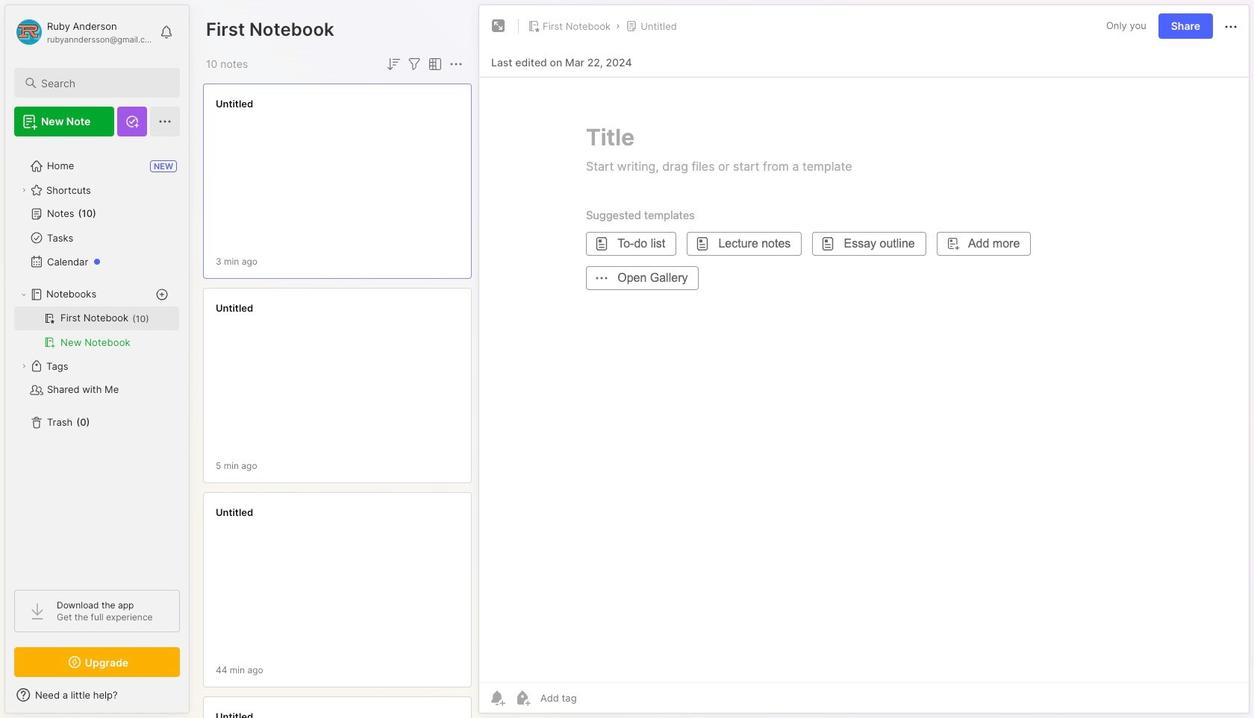 Task type: describe. For each thing, give the bounding box(es) containing it.
group inside tree
[[14, 307, 179, 355]]

Account field
[[14, 17, 152, 47]]

more actions image
[[1222, 18, 1240, 36]]

none search field inside main element
[[41, 74, 166, 92]]

Add filters field
[[405, 55, 423, 73]]

Note Editor text field
[[479, 77, 1249, 683]]

add filters image
[[405, 55, 423, 73]]

expand tags image
[[19, 362, 28, 371]]



Task type: locate. For each thing, give the bounding box(es) containing it.
More actions field
[[1222, 17, 1240, 36], [447, 55, 465, 73]]

expand note image
[[490, 17, 508, 35]]

note window element
[[479, 4, 1250, 718]]

1 horizontal spatial more actions field
[[1222, 17, 1240, 36]]

group
[[14, 307, 179, 355]]

View options field
[[423, 55, 444, 73]]

more actions image
[[447, 55, 465, 73]]

main element
[[0, 0, 194, 719]]

Add tag field
[[539, 692, 652, 705]]

tree inside main element
[[5, 146, 189, 577]]

cell
[[14, 307, 179, 331]]

0 vertical spatial more actions field
[[1222, 17, 1240, 36]]

tree
[[5, 146, 189, 577]]

expand notebooks image
[[19, 290, 28, 299]]

Sort options field
[[384, 55, 402, 73]]

more actions field inside the note window element
[[1222, 17, 1240, 36]]

0 horizontal spatial more actions field
[[447, 55, 465, 73]]

click to collapse image
[[189, 691, 200, 709]]

cell inside tree
[[14, 307, 179, 331]]

WHAT'S NEW field
[[5, 684, 189, 708]]

Search text field
[[41, 76, 166, 90]]

1 vertical spatial more actions field
[[447, 55, 465, 73]]

add tag image
[[514, 690, 532, 708]]

None search field
[[41, 74, 166, 92]]

add a reminder image
[[488, 690, 506, 708]]



Task type: vqa. For each thing, say whether or not it's contained in the screenshot.
3
no



